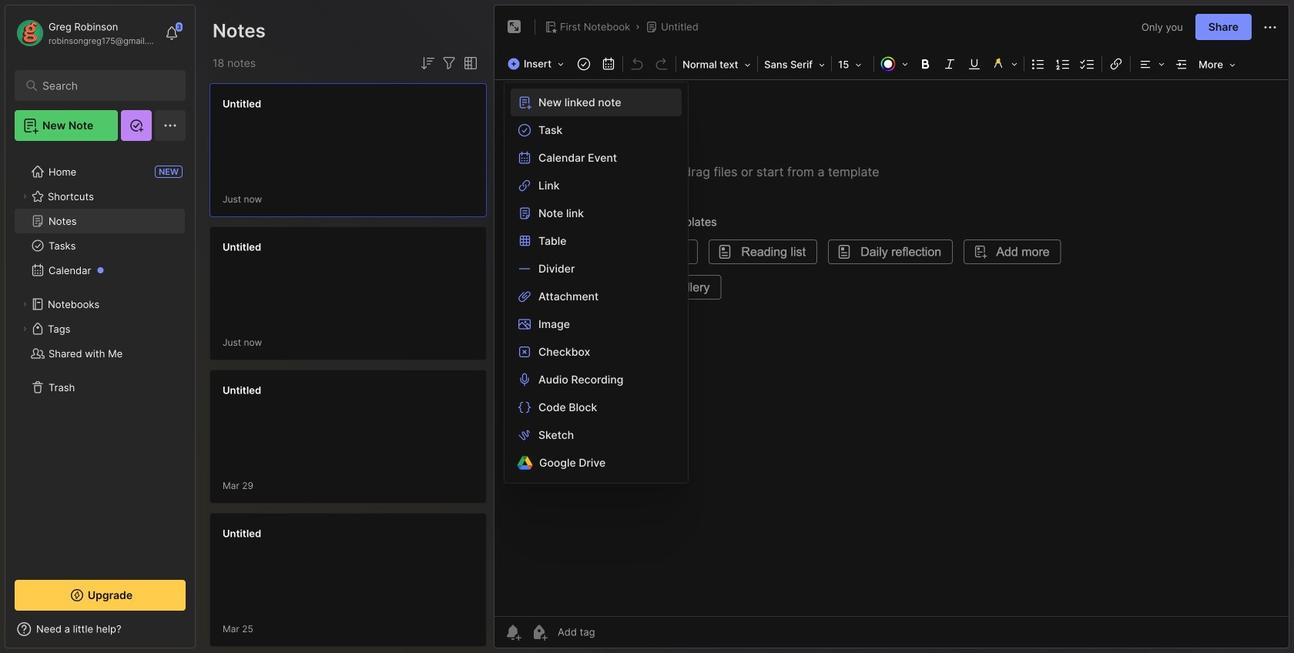 Task type: vqa. For each thing, say whether or not it's contained in the screenshot.
The Checklist icon
yes



Task type: locate. For each thing, give the bounding box(es) containing it.
none search field inside the main element
[[42, 76, 165, 95]]

tree inside the main element
[[5, 150, 195, 567]]

bold image
[[915, 53, 937, 75]]

WHAT'S NEW field
[[5, 617, 195, 642]]

Alignment field
[[1133, 53, 1170, 75]]

Font family field
[[760, 54, 830, 76]]

Heading level field
[[678, 54, 756, 76]]

None search field
[[42, 76, 165, 95]]

add tag image
[[530, 624, 549, 642]]

underline image
[[964, 53, 986, 75]]

tree
[[5, 150, 195, 567]]

Font color field
[[876, 53, 913, 75]]

more actions image
[[1262, 18, 1280, 37]]

dropdown list menu
[[505, 89, 688, 477]]

Sort options field
[[419, 54, 437, 72]]

add a reminder image
[[504, 624, 523, 642]]

View options field
[[459, 54, 480, 72]]

Font size field
[[834, 54, 873, 76]]

checklist image
[[1078, 53, 1099, 75]]

add filters image
[[440, 54, 459, 72]]

insert link image
[[1106, 53, 1128, 75]]



Task type: describe. For each thing, give the bounding box(es) containing it.
Add tag field
[[556, 626, 672, 639]]

indent image
[[1172, 53, 1193, 75]]

Account field
[[15, 18, 157, 49]]

expand note image
[[506, 18, 524, 36]]

Add filters field
[[440, 54, 459, 72]]

calendar event image
[[598, 53, 620, 75]]

main element
[[0, 0, 200, 654]]

expand notebooks image
[[20, 300, 29, 309]]

Search text field
[[42, 79, 165, 93]]

italic image
[[940, 53, 961, 75]]

More field
[[1195, 54, 1241, 76]]

More actions field
[[1262, 17, 1280, 37]]

click to collapse image
[[195, 625, 206, 644]]

Insert field
[[504, 53, 572, 75]]

Note Editor text field
[[495, 79, 1289, 617]]

task image
[[574, 53, 595, 75]]

numbered list image
[[1053, 53, 1075, 75]]

note window element
[[494, 5, 1290, 653]]

Highlight field
[[987, 53, 1023, 75]]

expand tags image
[[20, 324, 29, 334]]

bulleted list image
[[1028, 53, 1050, 75]]



